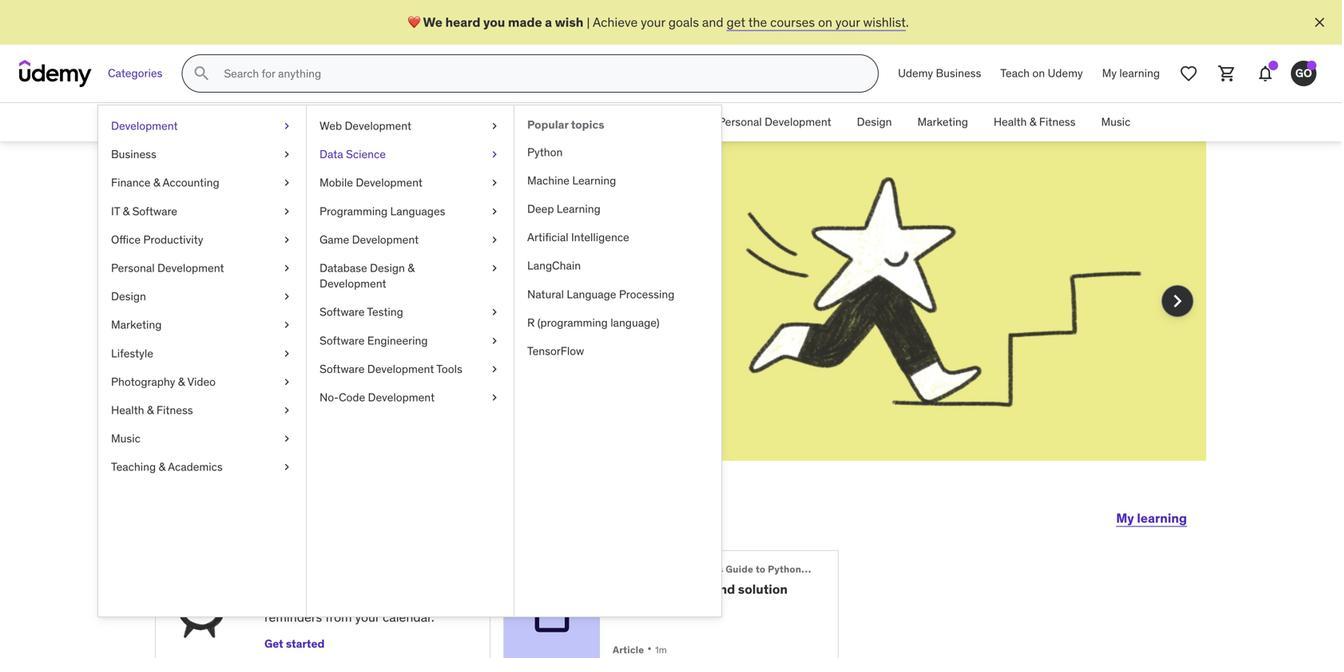 Task type: locate. For each thing, give the bounding box(es) containing it.
1 horizontal spatial health & fitness link
[[981, 103, 1088, 141]]

programming
[[320, 204, 388, 218], [804, 563, 868, 576]]

to right time
[[355, 567, 368, 583]]

1 horizontal spatial little
[[402, 211, 480, 252]]

11.
[[613, 581, 628, 597]]

xsmall image for teaching & academics
[[280, 459, 293, 475]]

1 horizontal spatial python
[[768, 563, 801, 576]]

1 vertical spatial the
[[265, 316, 284, 333]]

deep learning link
[[514, 195, 721, 223]]

1 vertical spatial it & software
[[111, 204, 177, 218]]

fitness down teach on udemy link
[[1039, 115, 1076, 129]]

1 vertical spatial a
[[377, 211, 396, 252]]

1 vertical spatial office productivity link
[[98, 226, 306, 254]]

productivity for health & fitness
[[633, 115, 693, 129]]

development inside database design & development
[[320, 276, 386, 291]]

your left goals
[[641, 14, 665, 30]]

on
[[818, 14, 832, 30], [1032, 66, 1045, 80]]

xsmall image inside lifestyle link
[[280, 346, 293, 361]]

0 horizontal spatial personal
[[111, 261, 155, 275]]

office productivity for health & fitness
[[601, 115, 693, 129]]

learning up artificial intelligence
[[557, 202, 601, 216]]

0 horizontal spatial the
[[265, 316, 284, 333]]

finance & accounting
[[375, 115, 483, 129], [111, 175, 219, 190]]

office productivity link for health & fitness
[[588, 103, 705, 141]]

and inside the ultimate beginners guide to python programming 11. homework and solution
[[712, 581, 735, 597]]

finance for health & fitness
[[375, 115, 414, 129]]

day up 'from'
[[335, 591, 355, 608]]

0 vertical spatial office
[[601, 115, 630, 129]]

xsmall image inside software engineering link
[[488, 333, 501, 349]]

software for software engineering
[[320, 333, 365, 348]]

personal development
[[718, 115, 831, 129], [111, 261, 224, 275]]

& for the it & software link for lifestyle
[[123, 204, 130, 218]]

0 vertical spatial programming
[[320, 204, 388, 218]]

it & software link for lifestyle
[[98, 197, 306, 226]]

my for the bottom the my learning link
[[1116, 510, 1134, 526]]

2 vertical spatial learning
[[212, 298, 263, 315]]

0 horizontal spatial office
[[111, 232, 141, 247]]

0 horizontal spatial python
[[527, 145, 563, 159]]

my learning
[[1102, 66, 1160, 80], [1116, 510, 1187, 526]]

0 horizontal spatial music
[[111, 431, 140, 446]]

& for finance & accounting link related to health & fitness
[[417, 115, 424, 129]]

1 horizontal spatial you
[[483, 14, 505, 30]]

0 vertical spatial office productivity link
[[588, 103, 705, 141]]

1 vertical spatial get
[[264, 637, 283, 651]]

learning inside every day a little closer learning helps you reach your goals. keep learning and reap the rewards.
[[212, 298, 263, 315]]

1 horizontal spatial get
[[409, 591, 430, 608]]

1 horizontal spatial finance
[[375, 115, 414, 129]]

0 horizontal spatial it & software link
[[98, 197, 306, 226]]

data science element
[[514, 105, 721, 617]]

xsmall image inside software development tools link
[[488, 361, 501, 377]]

0 vertical spatial music link
[[1088, 103, 1143, 141]]

0 horizontal spatial get
[[264, 637, 283, 651]]

artificial intelligence
[[527, 230, 629, 245]]

1 vertical spatial day
[[335, 591, 355, 608]]

0 vertical spatial design
[[857, 115, 892, 129]]

•
[[647, 641, 652, 657]]

1 horizontal spatial fitness
[[1039, 115, 1076, 129]]

calendar.
[[383, 609, 434, 626]]

accounting down development link
[[163, 175, 219, 190]]

learning up the "reap"
[[212, 298, 263, 315]]

0 horizontal spatial productivity
[[143, 232, 203, 247]]

finance & accounting up data science link
[[375, 115, 483, 129]]

get inside "button"
[[264, 637, 283, 651]]

1 vertical spatial office
[[111, 232, 141, 247]]

tensorflow link
[[514, 337, 721, 366]]

natural
[[527, 287, 564, 301]]

❤️
[[408, 14, 420, 30]]

day up 'database' on the top of the page
[[313, 211, 371, 252]]

artificial
[[527, 230, 568, 245]]

carousel element
[[136, 141, 1206, 499]]

1 vertical spatial on
[[1032, 66, 1045, 80]]

xsmall image for software engineering
[[488, 333, 501, 349]]

0 horizontal spatial personal development link
[[98, 254, 306, 282]]

0 vertical spatial it & software link
[[496, 103, 588, 141]]

and inside every day a little closer learning helps you reach your goals. keep learning and reap the rewards.
[[212, 316, 234, 333]]

you have alerts image
[[1307, 61, 1317, 70]]

0 vertical spatial accounting
[[426, 115, 483, 129]]

design for lifestyle
[[111, 289, 146, 304]]

python up solution
[[768, 563, 801, 576]]

your down adds
[[355, 609, 380, 626]]

business up data
[[304, 115, 349, 129]]

office for lifestyle
[[111, 232, 141, 247]]

0 vertical spatial the
[[748, 14, 767, 30]]

to up solution
[[756, 563, 766, 576]]

on right teach
[[1032, 66, 1045, 80]]

0 horizontal spatial to
[[355, 567, 368, 583]]

xsmall image inside music link
[[280, 431, 293, 447]]

marketing
[[917, 115, 968, 129], [111, 318, 162, 332]]

0 vertical spatial fitness
[[1039, 115, 1076, 129]]

lifestyle
[[111, 346, 153, 360]]

1 horizontal spatial marketing link
[[905, 103, 981, 141]]

a
[[264, 591, 272, 608]]

0 horizontal spatial marketing
[[111, 318, 162, 332]]

accounting up data science link
[[426, 115, 483, 129]]

health & fitness
[[994, 115, 1076, 129], [111, 403, 193, 417]]

health & fitness down teach on udemy link
[[994, 115, 1076, 129]]

udemy
[[898, 66, 933, 80], [1048, 66, 1083, 80]]

xsmall image for development
[[280, 118, 293, 134]]

langchain link
[[514, 252, 721, 280]]

1 horizontal spatial business
[[304, 115, 349, 129]]

1 vertical spatial fitness
[[157, 403, 193, 417]]

0 horizontal spatial design
[[111, 289, 146, 304]]

schedule time to learn a little each day adds up. get reminders from your calendar.
[[264, 567, 434, 626]]

finance & accounting link
[[362, 103, 496, 141], [98, 169, 306, 197]]

learning down python link
[[572, 173, 616, 188]]

finance & accounting link up mobile development link
[[362, 103, 496, 141]]

it & software link
[[496, 103, 588, 141], [98, 197, 306, 226]]

1 horizontal spatial design
[[370, 261, 405, 275]]

no-code development link
[[307, 383, 514, 412]]

xsmall image for finance & accounting
[[280, 175, 293, 191]]

xsmall image
[[280, 118, 293, 134], [280, 147, 293, 162], [280, 175, 293, 191], [280, 204, 293, 219], [280, 232, 293, 248], [280, 289, 293, 304], [488, 304, 501, 320], [488, 361, 501, 377], [280, 374, 293, 390], [488, 390, 501, 405], [280, 459, 293, 475]]

xsmall image inside the it & software link
[[280, 204, 293, 219]]

1 horizontal spatial finance & accounting link
[[362, 103, 496, 141]]

0 horizontal spatial accounting
[[163, 175, 219, 190]]

0 horizontal spatial finance & accounting link
[[98, 169, 306, 197]]

marketing up lifestyle
[[111, 318, 162, 332]]

1 horizontal spatial it & software link
[[496, 103, 588, 141]]

deep
[[527, 202, 554, 216]]

little inside every day a little closer learning helps you reach your goals. keep learning and reap the rewards.
[[402, 211, 480, 252]]

0 vertical spatial health & fitness
[[994, 115, 1076, 129]]

0 horizontal spatial a
[[377, 211, 396, 252]]

0 horizontal spatial udemy
[[898, 66, 933, 80]]

language
[[567, 287, 616, 301]]

adds
[[358, 591, 386, 608]]

1 vertical spatial it
[[111, 204, 120, 218]]

business down development link
[[111, 147, 156, 161]]

photography & video link
[[98, 368, 306, 396]]

udemy right teach
[[1048, 66, 1083, 80]]

1 horizontal spatial it
[[509, 115, 518, 129]]

software for software development tools
[[320, 362, 365, 376]]

0 vertical spatial health
[[994, 115, 1027, 129]]

1 horizontal spatial a
[[545, 14, 552, 30]]

0 horizontal spatial office productivity link
[[98, 226, 306, 254]]

& for the it & software link associated with health & fitness
[[520, 115, 527, 129]]

xsmall image inside web development link
[[488, 118, 501, 134]]

1 horizontal spatial design link
[[844, 103, 905, 141]]

xsmall image inside "database design & development" link
[[488, 260, 501, 276]]

your down database design & development
[[358, 298, 383, 315]]

0 vertical spatial get
[[409, 591, 430, 608]]

little up the reminders
[[275, 591, 301, 608]]

xsmall image inside mobile development link
[[488, 175, 501, 191]]

xsmall image
[[488, 118, 501, 134], [488, 147, 501, 162], [488, 175, 501, 191], [488, 204, 501, 219], [488, 232, 501, 248], [280, 260, 293, 276], [488, 260, 501, 276], [280, 317, 293, 333], [488, 333, 501, 349], [280, 346, 293, 361], [280, 403, 293, 418], [280, 431, 293, 447]]

get left the started
[[264, 637, 283, 651]]

1 vertical spatial office productivity
[[111, 232, 203, 247]]

machine
[[527, 173, 570, 188]]

photography
[[111, 375, 175, 389]]

categories button
[[98, 54, 172, 93]]

to
[[756, 563, 766, 576], [355, 567, 368, 583]]

marketing link down udemy business link
[[905, 103, 981, 141]]

you left "made"
[[483, 14, 505, 30]]

python down popular
[[527, 145, 563, 159]]

and left the "reap"
[[212, 316, 234, 333]]

1 vertical spatial personal development
[[111, 261, 224, 275]]

health & fitness down photography
[[111, 403, 193, 417]]

xsmall image for web development
[[488, 118, 501, 134]]

xsmall image inside software testing link
[[488, 304, 501, 320]]

finance & accounting down development link
[[111, 175, 219, 190]]

❤️   we heard you made a wish | achieve your goals and get the courses on your wishlist .
[[408, 14, 909, 30]]

language)
[[610, 315, 660, 330]]

0 vertical spatial finance
[[375, 115, 414, 129]]

science
[[346, 147, 386, 161]]

1 vertical spatial programming
[[804, 563, 868, 576]]

0 vertical spatial marketing link
[[905, 103, 981, 141]]

1 vertical spatial you
[[300, 298, 320, 315]]

1 vertical spatial python
[[768, 563, 801, 576]]

finance & accounting link down development link
[[98, 169, 306, 197]]

1 horizontal spatial office productivity
[[601, 115, 693, 129]]

udemy down .
[[898, 66, 933, 80]]

goals
[[668, 14, 699, 30]]

1 vertical spatial design
[[370, 261, 405, 275]]

1 horizontal spatial health & fitness
[[994, 115, 1076, 129]]

learning
[[1119, 66, 1160, 80], [455, 298, 502, 315], [1137, 510, 1187, 526]]

r (programming language)
[[527, 315, 660, 330]]

0 horizontal spatial personal development
[[111, 261, 224, 275]]

1 vertical spatial finance
[[111, 175, 151, 190]]

accounting
[[426, 115, 483, 129], [163, 175, 219, 190]]

little up "database design & development" link
[[402, 211, 480, 252]]

no-
[[320, 390, 339, 405]]

on right courses
[[818, 14, 832, 30]]

business left teach
[[936, 66, 981, 80]]

marketing down udemy business link
[[917, 115, 968, 129]]

0 vertical spatial music
[[1101, 115, 1131, 129]]

1 horizontal spatial music
[[1101, 115, 1131, 129]]

design
[[857, 115, 892, 129], [370, 261, 405, 275], [111, 289, 146, 304]]

to inside the ultimate beginners guide to python programming 11. homework and solution
[[756, 563, 766, 576]]

teach on udemy link
[[991, 54, 1093, 93]]

finance & accounting link for lifestyle
[[98, 169, 306, 197]]

topics
[[571, 117, 604, 132]]

xsmall image inside data science link
[[488, 147, 501, 162]]

and down guide
[[712, 581, 735, 597]]

your inside schedule time to learn a little each day adds up. get reminders from your calendar.
[[355, 609, 380, 626]]

the inside every day a little closer learning helps you reach your goals. keep learning and reap the rewards.
[[265, 316, 284, 333]]

and left get
[[702, 14, 723, 30]]

1 horizontal spatial personal development
[[718, 115, 831, 129]]

xsmall image for it & software
[[280, 204, 293, 219]]

udemy business link
[[888, 54, 991, 93]]

xsmall image for game development
[[488, 232, 501, 248]]

0 vertical spatial day
[[313, 211, 371, 252]]

0 vertical spatial personal development
[[718, 115, 831, 129]]

programming inside the ultimate beginners guide to python programming 11. homework and solution
[[804, 563, 868, 576]]

1 horizontal spatial office productivity link
[[588, 103, 705, 141]]

it & software for health & fitness
[[509, 115, 575, 129]]

my for the my learning link to the top
[[1102, 66, 1117, 80]]

languages
[[390, 204, 445, 218]]

0 horizontal spatial health & fitness
[[111, 403, 193, 417]]

the down helps
[[265, 316, 284, 333]]

1 vertical spatial finance & accounting
[[111, 175, 219, 190]]

ultimate
[[632, 563, 673, 576]]

python inside the ultimate beginners guide to python programming 11. homework and solution
[[768, 563, 801, 576]]

my learning link
[[1093, 54, 1170, 93], [1116, 499, 1187, 538]]

it & software
[[509, 115, 575, 129], [111, 204, 177, 218]]

1 vertical spatial marketing
[[111, 318, 162, 332]]

0 vertical spatial little
[[402, 211, 480, 252]]

you up rewards.
[[300, 298, 320, 315]]

1 horizontal spatial finance & accounting
[[375, 115, 483, 129]]

health down photography
[[111, 403, 144, 417]]

software for software testing
[[320, 305, 365, 319]]

&
[[417, 115, 424, 129], [520, 115, 527, 129], [1030, 115, 1036, 129], [153, 175, 160, 190], [123, 204, 130, 218], [408, 261, 415, 275], [178, 375, 185, 389], [147, 403, 154, 417], [159, 460, 165, 474]]

data science
[[320, 147, 386, 161]]

reap
[[237, 316, 262, 333]]

|
[[587, 14, 590, 30]]

music for rightmost music link
[[1101, 115, 1131, 129]]

xsmall image for office productivity
[[280, 232, 293, 248]]

little
[[402, 211, 480, 252], [275, 591, 301, 608]]

xsmall image inside 'no-code development' link
[[488, 390, 501, 405]]

0 vertical spatial learning
[[572, 173, 616, 188]]

popular topics
[[527, 117, 604, 132]]

0 vertical spatial health & fitness link
[[981, 103, 1088, 141]]

accounting for lifestyle
[[163, 175, 219, 190]]

teaching & academics
[[111, 460, 223, 474]]

finance & accounting for health & fitness
[[375, 115, 483, 129]]

1 horizontal spatial health
[[994, 115, 1027, 129]]

2 horizontal spatial business
[[936, 66, 981, 80]]

0 vertical spatial finance & accounting link
[[362, 103, 496, 141]]

1 horizontal spatial it & software
[[509, 115, 575, 129]]

health & fitness link
[[981, 103, 1088, 141], [98, 396, 306, 425]]

every day a little closer learning helps you reach your goals. keep learning and reap the rewards.
[[212, 211, 502, 333]]

xsmall image for lifestyle
[[280, 346, 293, 361]]

get up calendar.
[[409, 591, 430, 608]]

personal development link for health & fitness
[[705, 103, 844, 141]]

day
[[313, 211, 371, 252], [335, 591, 355, 608]]

learning inside 'link'
[[572, 173, 616, 188]]

reminders
[[264, 609, 322, 626]]

xsmall image for software development tools
[[488, 361, 501, 377]]

1 vertical spatial little
[[275, 591, 301, 608]]

learning
[[572, 173, 616, 188], [557, 202, 601, 216], [212, 298, 263, 315]]

software testing link
[[307, 298, 514, 327]]

1 horizontal spatial to
[[756, 563, 766, 576]]

health & fitness link down teach on udemy link
[[981, 103, 1088, 141]]

closer
[[212, 251, 310, 292]]

xsmall image for data science
[[488, 147, 501, 162]]

xsmall image inside development link
[[280, 118, 293, 134]]

learning for machine learning
[[572, 173, 616, 188]]

design link for lifestyle
[[98, 282, 306, 311]]

& for health & fitness link to the right
[[1030, 115, 1036, 129]]

a inside every day a little closer learning helps you reach your goals. keep learning and reap the rewards.
[[377, 211, 396, 252]]

0 vertical spatial personal
[[718, 115, 762, 129]]

1 vertical spatial personal
[[111, 261, 155, 275]]

python inside python link
[[527, 145, 563, 159]]

& for teaching & academics link
[[159, 460, 165, 474]]

health down teach
[[994, 115, 1027, 129]]

0 vertical spatial python
[[527, 145, 563, 159]]

xsmall image inside programming languages link
[[488, 204, 501, 219]]

0 vertical spatial it & software
[[509, 115, 575, 129]]

xsmall image inside photography & video 'link'
[[280, 374, 293, 390]]

xsmall image inside teaching & academics link
[[280, 459, 293, 475]]

xsmall image inside office productivity link
[[280, 232, 293, 248]]

mobile
[[320, 175, 353, 190]]

1 horizontal spatial productivity
[[633, 115, 693, 129]]

1 vertical spatial and
[[212, 316, 234, 333]]

& inside 'link'
[[178, 375, 185, 389]]

0 horizontal spatial business
[[111, 147, 156, 161]]

lifestyle link
[[98, 339, 306, 368]]

software engineering link
[[307, 327, 514, 355]]

my
[[1102, 66, 1117, 80], [1116, 510, 1134, 526]]

you inside every day a little closer learning helps you reach your goals. keep learning and reap the rewards.
[[300, 298, 320, 315]]

business
[[936, 66, 981, 80], [304, 115, 349, 129], [111, 147, 156, 161]]

your
[[641, 14, 665, 30], [836, 14, 860, 30], [358, 298, 383, 315], [355, 609, 380, 626]]

design for health & fitness
[[857, 115, 892, 129]]

marketing link up video
[[98, 311, 306, 339]]

health & fitness link down video
[[98, 396, 306, 425]]

fitness down the photography & video
[[157, 403, 193, 417]]

your left wishlist
[[836, 14, 860, 30]]

health
[[994, 115, 1027, 129], [111, 403, 144, 417]]

the right get
[[748, 14, 767, 30]]

0 vertical spatial office productivity
[[601, 115, 693, 129]]

personal development link
[[705, 103, 844, 141], [98, 254, 306, 282]]

xsmall image inside game development link
[[488, 232, 501, 248]]

Search for anything text field
[[221, 60, 859, 87]]



Task type: vqa. For each thing, say whether or not it's contained in the screenshot.
❤️   we heard you made a wish | achieve your goals and get the courses on your wishlist . in the top of the page
yes



Task type: describe. For each thing, give the bounding box(es) containing it.
web
[[320, 119, 342, 133]]

your inside every day a little closer learning helps you reach your goals. keep learning and reap the rewards.
[[358, 298, 383, 315]]

helps
[[266, 298, 297, 315]]

1m
[[655, 644, 667, 656]]

learning,
[[287, 498, 403, 532]]

xsmall image for health & fitness
[[280, 403, 293, 418]]

teach
[[1000, 66, 1030, 80]]

teaching & academics link
[[98, 453, 306, 481]]

up.
[[389, 591, 406, 608]]

it & software for lifestyle
[[111, 204, 177, 218]]

11. homework and solution link
[[613, 581, 812, 597]]

next image
[[1165, 288, 1190, 314]]

get the courses on your wishlist link
[[727, 14, 906, 30]]

1 vertical spatial health & fitness
[[111, 403, 193, 417]]

data
[[320, 147, 343, 161]]

office productivity for lifestyle
[[111, 232, 203, 247]]

it for lifestyle
[[111, 204, 120, 218]]

learning inside every day a little closer learning helps you reach your goals. keep learning and reap the rewards.
[[455, 298, 502, 315]]

go link
[[1285, 54, 1323, 93]]

rewards.
[[287, 316, 336, 333]]

article
[[613, 644, 644, 656]]

natural language processing
[[527, 287, 675, 301]]

finance for lifestyle
[[111, 175, 151, 190]]

learn
[[371, 567, 401, 583]]

& inside database design & development
[[408, 261, 415, 275]]

xsmall image for database design & development
[[488, 260, 501, 276]]

mobile development
[[320, 175, 423, 190]]

r (programming language) link
[[514, 309, 721, 337]]

shopping cart with 0 items image
[[1217, 64, 1237, 83]]

programming languages
[[320, 204, 445, 218]]

every
[[212, 211, 307, 252]]

academics
[[168, 460, 223, 474]]

reach
[[323, 298, 355, 315]]

personal for health & fitness
[[718, 115, 762, 129]]

business for health & fitness
[[304, 115, 349, 129]]

mobile development link
[[307, 169, 514, 197]]

xsmall image for music
[[280, 431, 293, 447]]

no-code development
[[320, 390, 435, 405]]

office for health & fitness
[[601, 115, 630, 129]]

get started button
[[264, 633, 325, 656]]

design inside database design & development
[[370, 261, 405, 275]]

video
[[187, 375, 216, 389]]

teach on udemy
[[1000, 66, 1083, 80]]

beginners
[[675, 563, 723, 576]]

productivity for lifestyle
[[143, 232, 203, 247]]

popular
[[527, 117, 568, 132]]

0 vertical spatial my learning
[[1102, 66, 1160, 80]]

intelligence
[[571, 230, 629, 245]]

processing
[[619, 287, 675, 301]]

learning for deep learning
[[557, 202, 601, 216]]

natural language processing link
[[514, 280, 721, 309]]

finance & accounting for lifestyle
[[111, 175, 219, 190]]

xsmall image for personal development
[[280, 260, 293, 276]]

notifications image
[[1256, 64, 1275, 83]]

0 horizontal spatial health
[[111, 403, 144, 417]]

programming languages link
[[307, 197, 514, 226]]

teaching
[[111, 460, 156, 474]]

(programming
[[537, 315, 608, 330]]

langchain
[[527, 259, 581, 273]]

gary
[[408, 498, 472, 532]]

0 horizontal spatial programming
[[320, 204, 388, 218]]

engineering
[[367, 333, 428, 348]]

xsmall image for business
[[280, 147, 293, 162]]

heard
[[445, 14, 480, 30]]

1 horizontal spatial music link
[[1088, 103, 1143, 141]]

xsmall image for mobile development
[[488, 175, 501, 191]]

music for bottom music link
[[111, 431, 140, 446]]

0 horizontal spatial health & fitness link
[[98, 396, 306, 425]]

day inside schedule time to learn a little each day adds up. get reminders from your calendar.
[[335, 591, 355, 608]]

office productivity link for lifestyle
[[98, 226, 306, 254]]

personal development for health & fitness
[[718, 115, 831, 129]]

personal development link for lifestyle
[[98, 254, 306, 282]]

0 vertical spatial you
[[483, 14, 505, 30]]

get inside schedule time to learn a little each day adds up. get reminders from your calendar.
[[409, 591, 430, 608]]

close image
[[1312, 14, 1328, 30]]

business link for health & fitness
[[291, 103, 362, 141]]

it for health & fitness
[[509, 115, 518, 129]]

wishlist image
[[1179, 64, 1198, 83]]

business for lifestyle
[[111, 147, 156, 161]]

database design & development
[[320, 261, 415, 291]]

0 vertical spatial learning
[[1119, 66, 1160, 80]]

2 udemy from the left
[[1048, 66, 1083, 80]]

the
[[613, 563, 630, 576]]

to inside schedule time to learn a little each day adds up. get reminders from your calendar.
[[355, 567, 368, 583]]

personal development for lifestyle
[[111, 261, 224, 275]]

submit search image
[[192, 64, 211, 83]]

code
[[339, 390, 365, 405]]

& for photography & video 'link'
[[178, 375, 185, 389]]

we
[[423, 14, 443, 30]]

1 unread notification image
[[1269, 61, 1278, 70]]

marketing link for lifestyle
[[98, 311, 306, 339]]

marketing link for health & fitness
[[905, 103, 981, 141]]

& for lifestyle's finance & accounting link
[[153, 175, 160, 190]]

categories
[[108, 66, 162, 80]]

xsmall image for software testing
[[488, 304, 501, 320]]

courses
[[770, 14, 815, 30]]

marketing for lifestyle
[[111, 318, 162, 332]]

time
[[324, 567, 352, 583]]

homework
[[631, 581, 709, 597]]

xsmall image for photography & video
[[280, 374, 293, 390]]

udemy image
[[19, 60, 92, 87]]

guide
[[726, 563, 753, 576]]

development link
[[98, 112, 306, 140]]

data science link
[[307, 140, 514, 169]]

marketing for health & fitness
[[917, 115, 968, 129]]

goals.
[[386, 298, 419, 315]]

schedule
[[264, 567, 322, 583]]

keep
[[422, 298, 452, 315]]

machine learning link
[[514, 166, 721, 195]]

each
[[304, 591, 331, 608]]

0 vertical spatial my learning link
[[1093, 54, 1170, 93]]

0 horizontal spatial on
[[818, 14, 832, 30]]

it & software link for health & fitness
[[496, 103, 588, 141]]

deep learning
[[527, 202, 601, 216]]

& for left health & fitness link
[[147, 403, 154, 417]]

python link
[[514, 138, 721, 166]]

xsmall image for marketing
[[280, 317, 293, 333]]

personal for lifestyle
[[111, 261, 155, 275]]

software development tools
[[320, 362, 462, 376]]

1 vertical spatial my learning link
[[1116, 499, 1187, 538]]

photography & video
[[111, 375, 216, 389]]

fitness for left health & fitness link
[[157, 403, 193, 417]]

0 vertical spatial and
[[702, 14, 723, 30]]

start
[[220, 498, 282, 532]]

solution
[[738, 581, 788, 597]]

game
[[320, 232, 349, 247]]

software engineering
[[320, 333, 428, 348]]

xsmall image for design
[[280, 289, 293, 304]]

from
[[325, 609, 352, 626]]

1 vertical spatial my learning
[[1116, 510, 1187, 526]]

get started
[[264, 637, 325, 651]]

let's start learning, gary
[[155, 498, 472, 532]]

0 vertical spatial business
[[936, 66, 981, 80]]

day inside every day a little closer learning helps you reach your goals. keep learning and reap the rewards.
[[313, 211, 371, 252]]

fitness for health & fitness link to the right
[[1039, 115, 1076, 129]]

.
[[906, 14, 909, 30]]

xsmall image for programming languages
[[488, 204, 501, 219]]

made
[[508, 14, 542, 30]]

1 horizontal spatial on
[[1032, 66, 1045, 80]]

udemy business
[[898, 66, 981, 80]]

started
[[286, 637, 325, 651]]

wishlist
[[863, 14, 906, 30]]

web development
[[320, 119, 411, 133]]

achieve
[[593, 14, 638, 30]]

finance & accounting link for health & fitness
[[362, 103, 496, 141]]

1 vertical spatial music link
[[98, 425, 306, 453]]

r
[[527, 315, 535, 330]]

design link for health & fitness
[[844, 103, 905, 141]]

accounting for health & fitness
[[426, 115, 483, 129]]

game development link
[[307, 226, 514, 254]]

business link for lifestyle
[[98, 140, 306, 169]]

database design & development link
[[307, 254, 514, 298]]

little inside schedule time to learn a little each day adds up. get reminders from your calendar.
[[275, 591, 301, 608]]

article • 1m
[[613, 641, 667, 657]]

keep learning link
[[422, 298, 502, 315]]

game development
[[320, 232, 419, 247]]

xsmall image for no-code development
[[488, 390, 501, 405]]

2 vertical spatial learning
[[1137, 510, 1187, 526]]

0 vertical spatial a
[[545, 14, 552, 30]]

machine learning
[[527, 173, 616, 188]]

software development tools link
[[307, 355, 514, 383]]

1 udemy from the left
[[898, 66, 933, 80]]



